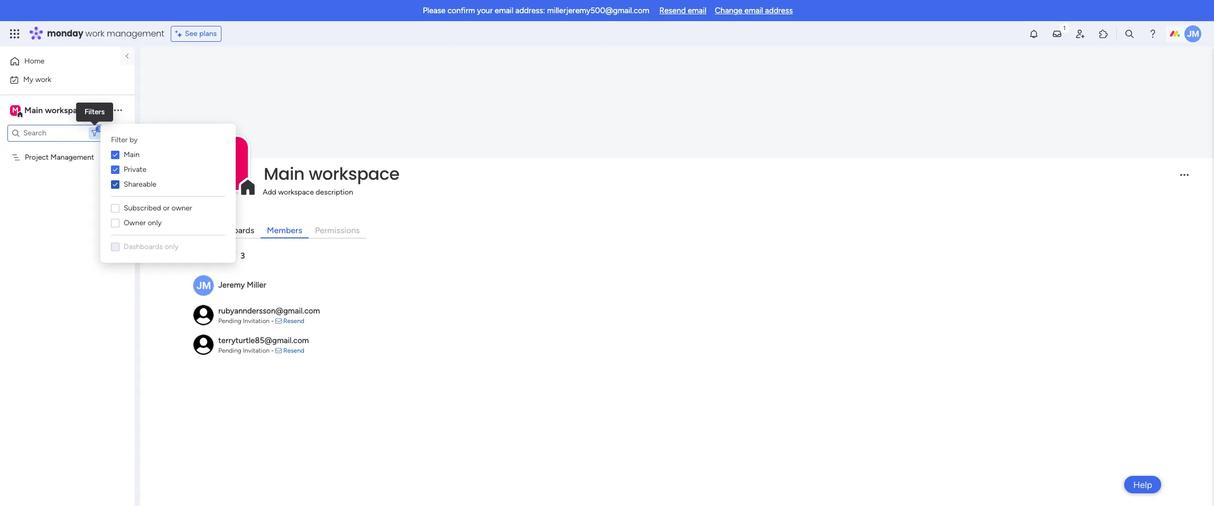 Task type: locate. For each thing, give the bounding box(es) containing it.
2 vertical spatial resend
[[283, 347, 305, 354]]

1 horizontal spatial main workspace
[[264, 162, 400, 185]]

workspace
[[45, 105, 87, 115], [309, 162, 400, 185], [278, 187, 314, 196]]

1 horizontal spatial only
[[165, 242, 179, 251]]

dashboards only
[[124, 242, 179, 251]]

-
[[271, 317, 274, 325], [271, 347, 274, 354]]

2 horizontal spatial email
[[745, 6, 764, 15]]

email right your
[[495, 6, 514, 15]]

main right workspace icon
[[24, 105, 43, 115]]

1 vertical spatial only
[[165, 242, 179, 251]]

main up add
[[264, 162, 305, 185]]

pending down the terryturtle85@gmail.com link at the bottom left of the page
[[218, 347, 241, 354]]

help image
[[1148, 29, 1159, 39]]

main
[[24, 105, 43, 115], [124, 150, 140, 159], [264, 162, 305, 185]]

add
[[263, 187, 276, 196]]

only down subscribed or owner
[[148, 218, 162, 227]]

work inside "button"
[[35, 75, 51, 84]]

email for change email address
[[745, 6, 764, 15]]

2 - from the top
[[271, 347, 274, 354]]

0 vertical spatial resend link
[[283, 317, 305, 325]]

plans
[[199, 29, 217, 38]]

filter
[[111, 135, 128, 144]]

by
[[130, 135, 138, 144]]

0 vertical spatial pending invitation -
[[218, 317, 275, 325]]

workspace up 'search in workspace' field
[[45, 105, 87, 115]]

0 vertical spatial 3
[[97, 125, 101, 132]]

1 vertical spatial invitation
[[243, 347, 270, 354]]

0 horizontal spatial work
[[35, 75, 51, 84]]

project management list box
[[0, 146, 135, 309]]

pending invitation -
[[218, 317, 275, 325], [218, 347, 275, 354]]

main down "by"
[[124, 150, 140, 159]]

monday
[[47, 27, 83, 40]]

help
[[1134, 479, 1153, 490]]

main workspace up 'search in workspace' field
[[24, 105, 87, 115]]

resend link right envelope o image
[[283, 347, 305, 354]]

rubyanndersson@gmail.com link
[[218, 306, 320, 316]]

management
[[51, 153, 94, 162]]

filters, 3 active filters image
[[91, 129, 99, 137]]

1 resend link from the top
[[283, 317, 305, 325]]

description
[[316, 187, 353, 196]]

resend for resend email
[[660, 6, 686, 15]]

resend link for rubyanndersson@gmail.com
[[283, 317, 305, 325]]

0 vertical spatial main workspace
[[24, 105, 87, 115]]

0 vertical spatial workspace
[[45, 105, 87, 115]]

resend link right envelope o icon
[[283, 317, 305, 325]]

1 email from the left
[[495, 6, 514, 15]]

only
[[148, 218, 162, 227], [165, 242, 179, 251]]

1 invitation from the top
[[243, 317, 270, 325]]

project management
[[25, 153, 94, 162]]

0 horizontal spatial email
[[495, 6, 514, 15]]

or
[[163, 204, 170, 213]]

1 vertical spatial main workspace
[[264, 162, 400, 185]]

0 horizontal spatial main workspace
[[24, 105, 87, 115]]

2 vertical spatial main
[[264, 162, 305, 185]]

pending invitation - down rubyanndersson@gmail.com link
[[218, 317, 275, 325]]

resend
[[660, 6, 686, 15], [283, 317, 305, 325], [283, 347, 305, 354]]

work for monday
[[85, 27, 104, 40]]

1 vertical spatial pending invitation -
[[218, 347, 275, 354]]

pending invitation - down terryturtle85@gmail.com
[[218, 347, 275, 354]]

0 vertical spatial main
[[24, 105, 43, 115]]

2 resend link from the top
[[283, 347, 305, 354]]

recent
[[199, 225, 226, 235]]

3 down 'filters'
[[97, 125, 101, 132]]

email left change
[[688, 6, 707, 15]]

1 vertical spatial -
[[271, 347, 274, 354]]

3
[[97, 125, 101, 132], [240, 250, 245, 260]]

permissions
[[315, 225, 360, 235]]

resend for resend 'link' for terryturtle85@gmail.com
[[283, 347, 305, 354]]

filters element
[[105, 128, 232, 259]]

0 vertical spatial pending
[[218, 317, 241, 325]]

work right my
[[35, 75, 51, 84]]

0 horizontal spatial 3
[[97, 125, 101, 132]]

0 vertical spatial resend
[[660, 6, 686, 15]]

1 vertical spatial 3
[[240, 250, 245, 260]]

owner only
[[124, 218, 162, 227]]

inbox image
[[1052, 29, 1063, 39]]

0 horizontal spatial main
[[24, 105, 43, 115]]

members
[[267, 225, 302, 235]]

rubyanndersson@gmail.com
[[218, 306, 320, 316]]

owner
[[124, 218, 146, 227]]

0 vertical spatial invitation
[[243, 317, 270, 325]]

work
[[85, 27, 104, 40], [35, 75, 51, 84]]

1 horizontal spatial 3
[[240, 250, 245, 260]]

main workspace
[[24, 105, 87, 115], [264, 162, 400, 185]]

email
[[495, 6, 514, 15], [688, 6, 707, 15], [745, 6, 764, 15]]

home button
[[6, 53, 114, 70]]

- left envelope o icon
[[271, 317, 274, 325]]

1 - from the top
[[271, 317, 274, 325]]

main workspace up description
[[264, 162, 400, 185]]

1 vertical spatial main
[[124, 150, 140, 159]]

1 vertical spatial work
[[35, 75, 51, 84]]

workspace up description
[[309, 162, 400, 185]]

3 right /
[[240, 250, 245, 260]]

- left envelope o image
[[271, 347, 274, 354]]

- for rubyanndersson@gmail.com
[[271, 317, 274, 325]]

invitation down rubyanndersson@gmail.com link
[[243, 317, 270, 325]]

0 vertical spatial work
[[85, 27, 104, 40]]

1 image
[[1060, 22, 1070, 34]]

1 vertical spatial resend link
[[283, 347, 305, 354]]

1 vertical spatial resend
[[283, 317, 305, 325]]

workspace selection element
[[10, 104, 88, 118]]

3 email from the left
[[745, 6, 764, 15]]

1 horizontal spatial email
[[688, 6, 707, 15]]

1 pending from the top
[[218, 317, 241, 325]]

v2 ellipsis image
[[1181, 174, 1189, 183]]

2 invitation from the top
[[243, 347, 270, 354]]

1 pending invitation - from the top
[[218, 317, 275, 325]]

Main workspace field
[[261, 162, 1172, 185]]

work right monday
[[85, 27, 104, 40]]

0 vertical spatial -
[[271, 317, 274, 325]]

terryturtle85@gmail.com
[[218, 336, 309, 345]]

pending down the "jeremy"
[[218, 317, 241, 325]]

0 vertical spatial only
[[148, 218, 162, 227]]

1 horizontal spatial work
[[85, 27, 104, 40]]

1 horizontal spatial main
[[124, 150, 140, 159]]

invitation down terryturtle85@gmail.com
[[243, 347, 270, 354]]

change
[[715, 6, 743, 15]]

0 horizontal spatial only
[[148, 218, 162, 227]]

1 vertical spatial pending
[[218, 347, 241, 354]]

jeremy miller link
[[218, 280, 266, 290]]

option
[[0, 148, 135, 150]]

workspace image
[[10, 104, 21, 116]]

pending
[[218, 317, 241, 325], [218, 347, 241, 354]]

main inside filters element
[[124, 150, 140, 159]]

workspace right add
[[278, 187, 314, 196]]

2 email from the left
[[688, 6, 707, 15]]

2 pending from the top
[[218, 347, 241, 354]]

apps image
[[1099, 29, 1109, 39]]

- for terryturtle85@gmail.com
[[271, 347, 274, 354]]

invitation
[[243, 317, 270, 325], [243, 347, 270, 354]]

please
[[423, 6, 446, 15]]

resend for rubyanndersson@gmail.com resend 'link'
[[283, 317, 305, 325]]

terryturtle85@gmail.com link
[[218, 336, 309, 345]]

resend link
[[283, 317, 305, 325], [283, 347, 305, 354]]

my
[[23, 75, 33, 84]]

email right change
[[745, 6, 764, 15]]

filters
[[85, 107, 105, 116]]

resend link for terryturtle85@gmail.com
[[283, 347, 305, 354]]

2 pending invitation - from the top
[[218, 347, 275, 354]]

only right dashboards
[[165, 242, 179, 251]]



Task type: vqa. For each thing, say whether or not it's contained in the screenshot.
Gmail
no



Task type: describe. For each thing, give the bounding box(es) containing it.
2 vertical spatial workspace
[[278, 187, 314, 196]]

1 vertical spatial workspace
[[309, 162, 400, 185]]

pending for terryturtle85@gmail.com
[[218, 347, 241, 354]]

/
[[233, 250, 236, 260]]

management
[[107, 27, 164, 40]]

boards
[[228, 225, 254, 235]]

recent boards
[[199, 225, 254, 235]]

workspace options image
[[113, 105, 123, 115]]

only for owner only
[[148, 218, 162, 227]]

subscribed or owner
[[124, 204, 192, 213]]

project
[[25, 153, 49, 162]]

/ 3
[[233, 250, 245, 260]]

please confirm your email address: millerjeremy500@gmail.com
[[423, 6, 650, 15]]

jeremy miller image
[[1185, 25, 1202, 42]]

invitation for terryturtle85@gmail.com
[[243, 347, 270, 354]]

confirm
[[448, 6, 475, 15]]

help button
[[1125, 476, 1162, 493]]

my work
[[23, 75, 51, 84]]

jeremy miller
[[218, 280, 266, 290]]

main inside workspace selection element
[[24, 105, 43, 115]]

pending invitation - for terryturtle85@gmail.com
[[218, 347, 275, 354]]

envelope o image
[[275, 347, 282, 354]]

see plans button
[[171, 26, 222, 42]]

email for resend email
[[688, 6, 707, 15]]

envelope o image
[[275, 318, 282, 324]]

resend email link
[[660, 6, 707, 15]]

Search in workspace field
[[22, 127, 88, 139]]

filter by
[[111, 135, 138, 144]]

work for my
[[35, 75, 51, 84]]

resend email
[[660, 6, 707, 15]]

see plans
[[185, 29, 217, 38]]

change email address
[[715, 6, 793, 15]]

shareable
[[124, 180, 157, 189]]

address
[[765, 6, 793, 15]]

millerjeremy500@gmail.com
[[547, 6, 650, 15]]

main workspace inside workspace selection element
[[24, 105, 87, 115]]

notifications image
[[1029, 29, 1040, 39]]

dashboards
[[124, 242, 163, 251]]

subscribed
[[124, 204, 161, 213]]

m
[[12, 105, 18, 114]]

change email address link
[[715, 6, 793, 15]]

home
[[24, 57, 45, 66]]

jeremy
[[218, 280, 245, 290]]

pending for rubyanndersson@gmail.com
[[218, 317, 241, 325]]

invitation for rubyanndersson@gmail.com
[[243, 317, 270, 325]]

select product image
[[10, 29, 20, 39]]

my work button
[[6, 71, 114, 88]]

add workspace description
[[263, 187, 353, 196]]

only for dashboards only
[[165, 242, 179, 251]]

address:
[[516, 6, 545, 15]]

your
[[477, 6, 493, 15]]

pending invitation - for rubyanndersson@gmail.com
[[218, 317, 275, 325]]

see
[[185, 29, 198, 38]]

monday work management
[[47, 27, 164, 40]]

owner
[[172, 204, 192, 213]]

invite members image
[[1076, 29, 1086, 39]]

2 horizontal spatial main
[[264, 162, 305, 185]]

miller
[[247, 280, 266, 290]]

search everything image
[[1125, 29, 1135, 39]]

private
[[124, 165, 147, 174]]



